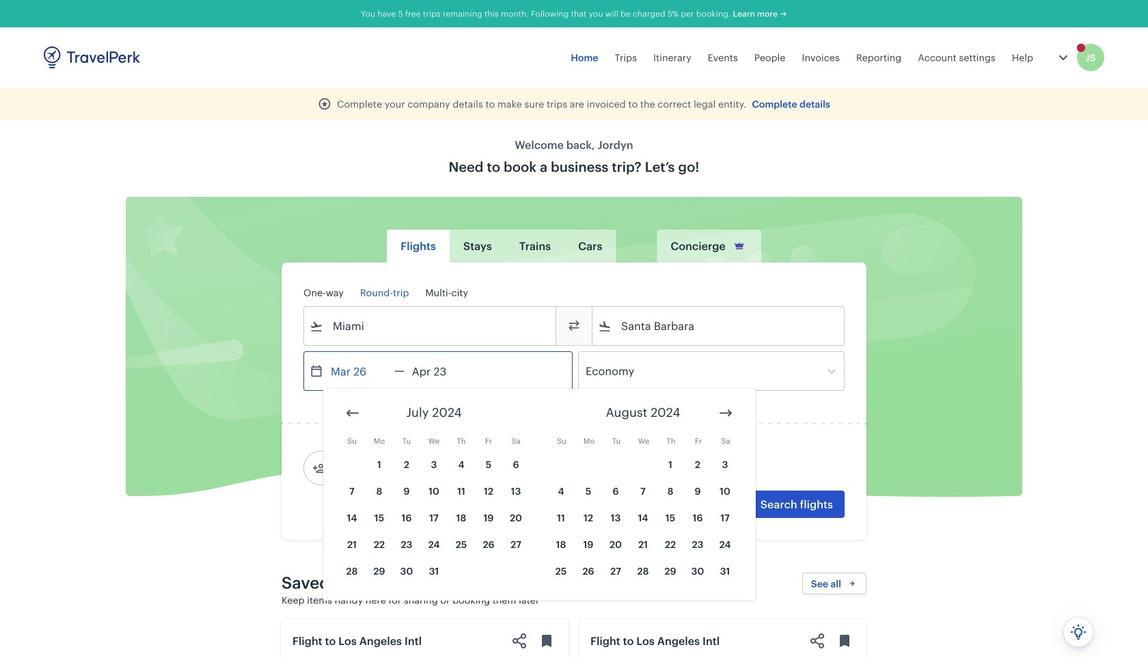 Task type: locate. For each thing, give the bounding box(es) containing it.
From search field
[[323, 315, 538, 337]]

Add first traveler search field
[[326, 457, 468, 479]]

calendar application
[[323, 389, 1148, 601]]



Task type: describe. For each thing, give the bounding box(es) containing it.
move forward to switch to the next month. image
[[718, 405, 734, 421]]

Return text field
[[405, 352, 476, 390]]

Depart text field
[[323, 352, 394, 390]]

move backward to switch to the previous month. image
[[345, 405, 361, 421]]

To search field
[[612, 315, 826, 337]]



